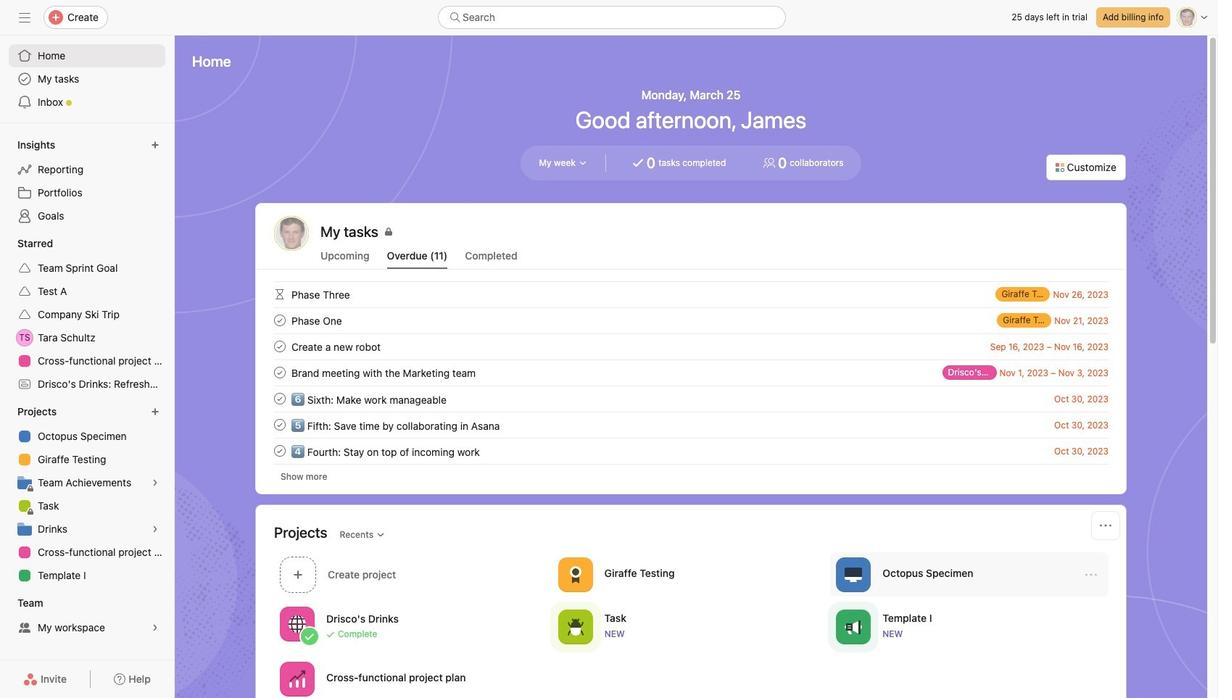 Task type: locate. For each thing, give the bounding box(es) containing it.
see details, drinks image
[[151, 525, 160, 534]]

megaphone image
[[845, 618, 863, 636]]

2 mark complete image from the top
[[271, 338, 289, 355]]

globe image
[[289, 615, 306, 633]]

new project or portfolio image
[[151, 408, 160, 416]]

3 mark complete image from the top
[[271, 364, 289, 381]]

graph image
[[289, 671, 306, 688]]

6 mark complete image from the top
[[271, 442, 289, 460]]

new insights image
[[151, 141, 160, 149]]

actions image
[[1100, 520, 1112, 532]]

mark complete image
[[271, 312, 289, 329], [271, 338, 289, 355], [271, 364, 289, 381], [271, 390, 289, 408], [271, 416, 289, 434], [271, 442, 289, 460]]

1 mark complete image from the top
[[271, 312, 289, 329]]

mark complete image for 2nd mark complete option from the bottom
[[271, 416, 289, 434]]

projects element
[[0, 399, 174, 590]]

list item
[[257, 281, 1126, 308], [257, 308, 1126, 334], [257, 334, 1126, 360], [257, 360, 1126, 386], [257, 386, 1126, 412], [257, 412, 1126, 438], [257, 438, 1126, 464], [831, 553, 1109, 597]]

Mark complete checkbox
[[271, 312, 289, 329], [271, 364, 289, 381], [271, 416, 289, 434], [271, 442, 289, 460]]

mark complete image for first mark complete checkbox from the bottom of the page
[[271, 390, 289, 408]]

Mark complete checkbox
[[271, 338, 289, 355], [271, 390, 289, 408]]

list box
[[438, 6, 786, 29]]

5 mark complete image from the top
[[271, 416, 289, 434]]

computer image
[[845, 566, 863, 583]]

1 mark complete checkbox from the top
[[271, 338, 289, 355]]

bug image
[[567, 618, 584, 636]]

0 vertical spatial mark complete checkbox
[[271, 338, 289, 355]]

1 vertical spatial mark complete checkbox
[[271, 390, 289, 408]]

mark complete image for 1st mark complete option from the top
[[271, 312, 289, 329]]

4 mark complete image from the top
[[271, 390, 289, 408]]



Task type: vqa. For each thing, say whether or not it's contained in the screenshot.
Projects element
yes



Task type: describe. For each thing, give the bounding box(es) containing it.
show options image
[[1086, 569, 1097, 581]]

mark complete image for fourth mark complete option from the top
[[271, 442, 289, 460]]

mark complete image for third mark complete option from the bottom of the page
[[271, 364, 289, 381]]

1 mark complete checkbox from the top
[[271, 312, 289, 329]]

2 mark complete checkbox from the top
[[271, 364, 289, 381]]

insights element
[[0, 132, 174, 231]]

global element
[[0, 36, 174, 123]]

dependencies image
[[271, 286, 289, 303]]

starred element
[[0, 231, 174, 399]]

ribbon image
[[567, 566, 584, 583]]

2 mark complete checkbox from the top
[[271, 390, 289, 408]]

teams element
[[0, 590, 174, 643]]

mark complete image for first mark complete checkbox from the top
[[271, 338, 289, 355]]

hide sidebar image
[[19, 12, 30, 23]]

3 mark complete checkbox from the top
[[271, 416, 289, 434]]

see details, my workspace image
[[151, 624, 160, 632]]

4 mark complete checkbox from the top
[[271, 442, 289, 460]]

see details, team achievements image
[[151, 479, 160, 487]]



